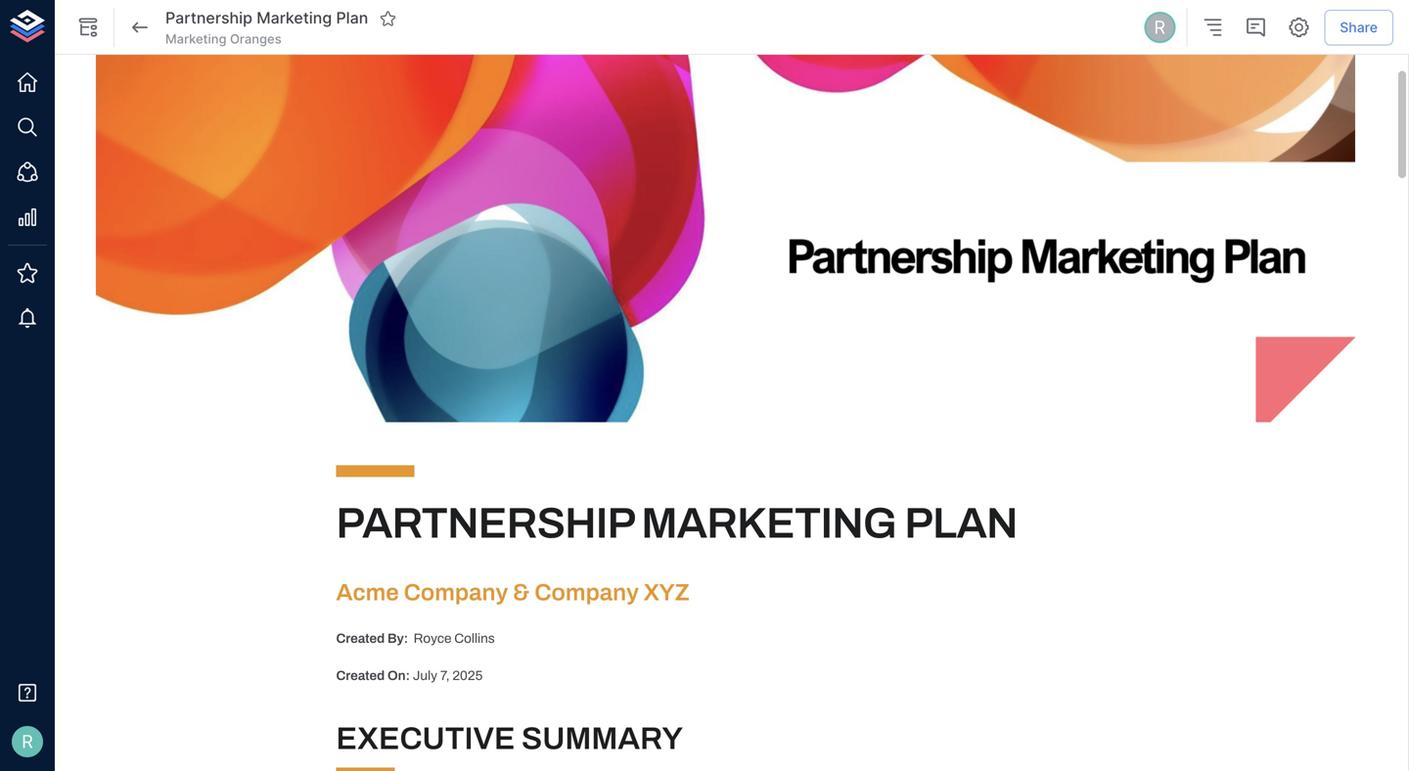 Task type: vqa. For each thing, say whether or not it's contained in the screenshot.
filters
no



Task type: describe. For each thing, give the bounding box(es) containing it.
2025
[[453, 668, 483, 683]]

partnership marketing plan
[[336, 500, 1018, 547]]

&
[[513, 580, 530, 606]]

marketing oranges
[[165, 31, 282, 46]]

marketing oranges link
[[165, 30, 282, 48]]

1 vertical spatial r
[[22, 731, 33, 753]]

on:
[[388, 668, 410, 683]]

go back image
[[128, 16, 152, 39]]

acme company & company xyz
[[336, 580, 690, 606]]

partnership marketing plan
[[165, 9, 368, 28]]

comments image
[[1244, 16, 1268, 39]]

july
[[413, 668, 438, 683]]

partnership
[[165, 9, 253, 28]]

share button
[[1324, 10, 1394, 45]]

created for created by: royce collins
[[336, 631, 385, 646]]

0 vertical spatial marketing
[[257, 9, 332, 28]]

created by: royce collins
[[336, 631, 495, 646]]

1 horizontal spatial r
[[1154, 16, 1166, 38]]

1 vertical spatial marketing
[[165, 31, 227, 46]]

summary
[[522, 722, 683, 755]]

royce
[[414, 631, 452, 646]]

0 horizontal spatial r button
[[6, 720, 49, 763]]

created for created on: july 7, 2025
[[336, 668, 385, 683]]



Task type: locate. For each thing, give the bounding box(es) containing it.
table of contents image
[[1201, 16, 1225, 39]]

2 created from the top
[[336, 668, 385, 683]]

show wiki image
[[76, 16, 100, 39]]

executive
[[336, 722, 515, 755]]

1 vertical spatial r button
[[6, 720, 49, 763]]

2 company from the left
[[535, 580, 639, 606]]

1 company from the left
[[404, 580, 508, 606]]

0 vertical spatial r
[[1154, 16, 1166, 38]]

executive summary
[[336, 722, 683, 755]]

1 horizontal spatial r button
[[1141, 9, 1179, 46]]

marketing
[[257, 9, 332, 28], [165, 31, 227, 46]]

created on: july 7, 2025
[[336, 668, 483, 683]]

created
[[336, 631, 385, 646], [336, 668, 385, 683]]

acme
[[336, 580, 399, 606]]

created left 'on:' in the bottom of the page
[[336, 668, 385, 683]]

1 horizontal spatial company
[[535, 580, 639, 606]]

oranges
[[230, 31, 282, 46]]

r
[[1154, 16, 1166, 38], [22, 731, 33, 753]]

0 vertical spatial r button
[[1141, 9, 1179, 46]]

marketing
[[641, 500, 897, 547]]

marketing up the oranges
[[257, 9, 332, 28]]

share
[[1340, 19, 1378, 35]]

plan
[[336, 9, 368, 28]]

1 vertical spatial created
[[336, 668, 385, 683]]

company
[[404, 580, 508, 606], [535, 580, 639, 606]]

r button
[[1141, 9, 1179, 46], [6, 720, 49, 763]]

1 created from the top
[[336, 631, 385, 646]]

settings image
[[1287, 16, 1311, 39]]

1 horizontal spatial marketing
[[257, 9, 332, 28]]

xyz
[[644, 580, 690, 606]]

created left 'by:'
[[336, 631, 385, 646]]

0 horizontal spatial company
[[404, 580, 508, 606]]

company up collins
[[404, 580, 508, 606]]

plan
[[905, 500, 1018, 547]]

0 horizontal spatial marketing
[[165, 31, 227, 46]]

0 horizontal spatial r
[[22, 731, 33, 753]]

by:
[[388, 631, 408, 646]]

company right &
[[535, 580, 639, 606]]

partnership
[[336, 500, 633, 547]]

7,
[[440, 668, 450, 683]]

marketing down 'partnership'
[[165, 31, 227, 46]]

0 vertical spatial created
[[336, 631, 385, 646]]

collins
[[454, 631, 495, 646]]

favorite image
[[379, 10, 397, 27]]



